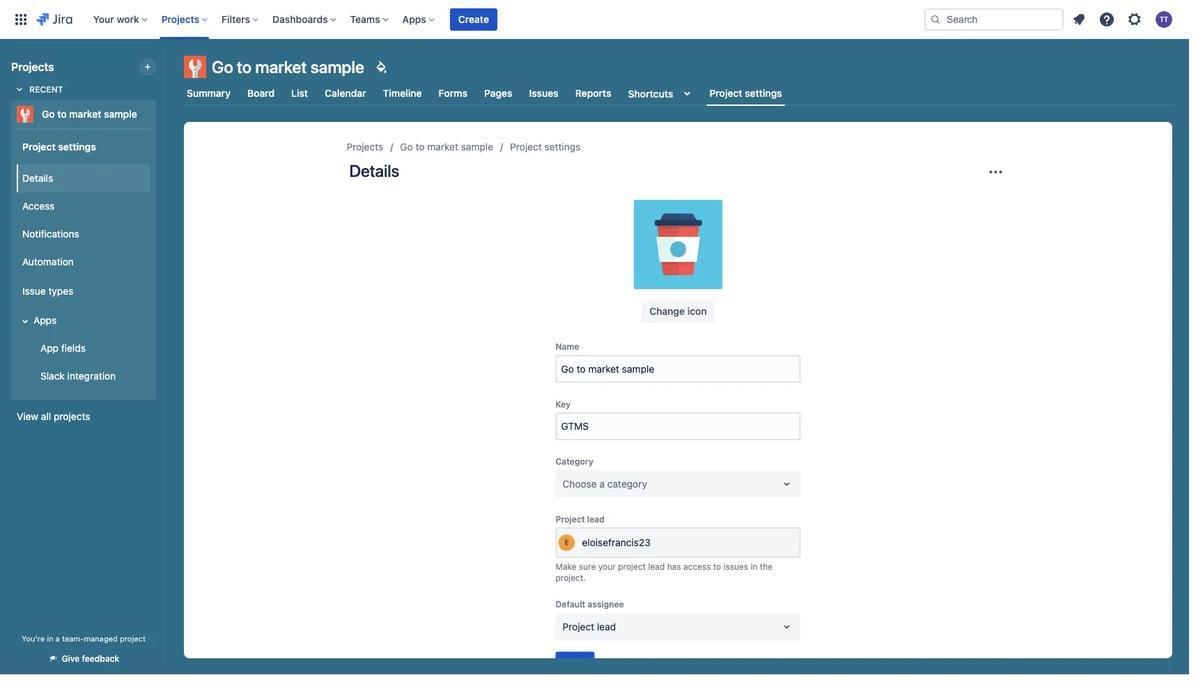 Task type: describe. For each thing, give the bounding box(es) containing it.
0 horizontal spatial project settings
[[22, 141, 96, 152]]

work
[[117, 14, 139, 25]]

0 horizontal spatial sample
[[104, 108, 137, 120]]

project down issues link
[[510, 141, 542, 153]]

in inside make sure your project lead has access to issues in the project.
[[751, 562, 758, 572]]

2 vertical spatial go
[[400, 141, 413, 153]]

shortcuts button
[[626, 81, 699, 106]]

the
[[760, 562, 773, 572]]

change icon button
[[642, 300, 716, 323]]

0 horizontal spatial project
[[120, 634, 146, 643]]

forms
[[439, 87, 468, 99]]

2 horizontal spatial settings
[[745, 87, 783, 99]]

issue types
[[22, 286, 73, 297]]

filters button
[[218, 8, 264, 31]]

group containing details
[[14, 160, 151, 395]]

details link
[[17, 165, 151, 192]]

notifications image
[[1071, 11, 1088, 28]]

banner containing your work
[[0, 0, 1190, 39]]

shortcuts
[[629, 88, 674, 99]]

managed
[[84, 634, 118, 643]]

pages
[[485, 87, 513, 99]]

recent
[[29, 84, 63, 94]]

apps button
[[17, 307, 151, 335]]

you're
[[22, 634, 45, 643]]

automation link
[[17, 248, 151, 276]]

slack integration
[[40, 371, 116, 382]]

lead inside make sure your project lead has access to issues in the project.
[[649, 562, 665, 572]]

appswitcher icon image
[[13, 11, 29, 28]]

feedback
[[82, 654, 119, 664]]

save
[[564, 657, 586, 669]]

create button
[[450, 8, 498, 31]]

project right shortcuts dropdown button
[[710, 87, 743, 99]]

team-
[[62, 634, 84, 643]]

view all projects
[[17, 411, 90, 422]]

give
[[62, 654, 80, 664]]

0 horizontal spatial market
[[69, 108, 101, 120]]

default
[[556, 600, 586, 610]]

default assignee
[[556, 600, 624, 610]]

Default assignee text field
[[563, 620, 566, 634]]

1 horizontal spatial go to market sample link
[[400, 139, 494, 155]]

summary
[[187, 87, 231, 99]]

Category text field
[[563, 477, 566, 491]]

add to starred image
[[152, 106, 169, 123]]

collapse recent projects image
[[11, 81, 28, 98]]

your profile and settings image
[[1156, 11, 1173, 28]]

your work
[[93, 14, 139, 25]]

projects for the projects link
[[347, 141, 384, 153]]

set background color image
[[373, 59, 390, 75]]

apps button
[[399, 8, 440, 31]]

icon
[[688, 306, 707, 317]]

0 vertical spatial sample
[[311, 57, 365, 77]]

Name field
[[557, 357, 800, 382]]

to right the projects link
[[416, 141, 425, 153]]

0 horizontal spatial go
[[42, 108, 55, 120]]

timeline link
[[380, 81, 425, 106]]

project settings link
[[510, 139, 581, 155]]

board
[[247, 87, 275, 99]]

to down recent
[[57, 108, 67, 120]]

create
[[459, 14, 489, 25]]

view
[[17, 411, 38, 422]]

list
[[291, 87, 308, 99]]

list link
[[289, 81, 311, 106]]

0 vertical spatial market
[[255, 57, 307, 77]]

notifications link
[[17, 220, 151, 248]]

issues
[[724, 562, 749, 572]]

0 vertical spatial lead
[[588, 514, 605, 524]]

access link
[[17, 192, 151, 220]]

1 vertical spatial project lead
[[563, 621, 616, 633]]

0 horizontal spatial go to market sample
[[42, 108, 137, 120]]

sure
[[579, 562, 596, 572]]

2 vertical spatial go to market sample
[[400, 141, 494, 153]]

board link
[[245, 81, 278, 106]]

you're in a team-managed project
[[22, 634, 146, 643]]

your work button
[[89, 8, 153, 31]]

0 vertical spatial go
[[212, 57, 233, 77]]

expand image
[[17, 313, 33, 330]]

1 horizontal spatial project settings
[[510, 141, 581, 153]]

calendar link
[[322, 81, 369, 106]]

your
[[599, 562, 616, 572]]

Search field
[[925, 8, 1064, 31]]

teams
[[350, 14, 380, 25]]

issue types link
[[17, 276, 151, 307]]

has
[[668, 562, 682, 572]]

view all projects link
[[11, 404, 156, 429]]

0 horizontal spatial a
[[56, 634, 60, 643]]

search image
[[931, 14, 942, 25]]

projects link
[[347, 139, 384, 155]]



Task type: vqa. For each thing, say whether or not it's contained in the screenshot.
Labels
no



Task type: locate. For each thing, give the bounding box(es) containing it.
reports
[[576, 87, 612, 99]]

timeline
[[383, 87, 422, 99]]

sample down pages link
[[461, 141, 494, 153]]

sample
[[311, 57, 365, 77], [104, 108, 137, 120], [461, 141, 494, 153]]

projects
[[54, 411, 90, 422]]

category
[[608, 478, 648, 490]]

issue
[[22, 286, 46, 297]]

more image
[[988, 164, 1005, 181]]

primary element
[[8, 0, 925, 39]]

project right "your"
[[619, 562, 646, 572]]

0 horizontal spatial go to market sample link
[[11, 100, 151, 128]]

apps up app on the bottom left of page
[[33, 315, 57, 326]]

tab list
[[176, 81, 1182, 106]]

1 vertical spatial go to market sample link
[[400, 139, 494, 155]]

automation
[[22, 256, 74, 268]]

2 group from the top
[[14, 160, 151, 395]]

forms link
[[436, 81, 471, 106]]

slack
[[40, 371, 65, 382]]

2 vertical spatial lead
[[597, 621, 616, 633]]

fields
[[61, 343, 86, 354]]

go to market sample down recent
[[42, 108, 137, 120]]

give feedback button
[[40, 648, 128, 670]]

project settings
[[710, 87, 783, 99], [22, 141, 96, 152], [510, 141, 581, 153]]

projects up sidebar navigation image
[[162, 14, 199, 25]]

a left team-
[[56, 634, 60, 643]]

2 horizontal spatial projects
[[347, 141, 384, 153]]

market down forms link
[[427, 141, 459, 153]]

your
[[93, 14, 114, 25]]

in right you're
[[47, 634, 53, 643]]

2 horizontal spatial market
[[427, 141, 459, 153]]

Key field
[[557, 414, 800, 439]]

1 vertical spatial project
[[120, 634, 146, 643]]

group containing project settings
[[14, 128, 151, 399]]

project up eloisefrancis23 icon
[[556, 514, 585, 524]]

0 horizontal spatial settings
[[58, 141, 96, 152]]

go
[[212, 57, 233, 77], [42, 108, 55, 120], [400, 141, 413, 153]]

details
[[350, 161, 400, 181], [22, 173, 53, 184]]

tab list containing project settings
[[176, 81, 1182, 106]]

project
[[619, 562, 646, 572], [120, 634, 146, 643]]

app fields link
[[25, 335, 151, 362]]

lead up 'eloisefrancis23'
[[588, 514, 605, 524]]

to up board
[[237, 57, 252, 77]]

0 horizontal spatial apps
[[33, 315, 57, 326]]

project right managed
[[120, 634, 146, 643]]

1 vertical spatial go to market sample
[[42, 108, 137, 120]]

details up access
[[22, 173, 53, 184]]

2 vertical spatial sample
[[461, 141, 494, 153]]

go up summary
[[212, 57, 233, 77]]

1 horizontal spatial a
[[600, 478, 605, 490]]

in
[[751, 562, 758, 572], [47, 634, 53, 643]]

project lead up eloisefrancis23 icon
[[556, 514, 605, 524]]

teams button
[[346, 8, 394, 31]]

project avatar image
[[634, 200, 723, 289]]

settings
[[745, 87, 783, 99], [58, 141, 96, 152], [545, 141, 581, 153]]

1 horizontal spatial projects
[[162, 14, 199, 25]]

projects button
[[157, 8, 213, 31]]

to left issues
[[714, 562, 722, 572]]

0 horizontal spatial details
[[22, 173, 53, 184]]

market
[[255, 57, 307, 77], [69, 108, 101, 120], [427, 141, 459, 153]]

in left the on the bottom right of page
[[751, 562, 758, 572]]

details down the projects link
[[350, 161, 400, 181]]

go to market sample up list
[[212, 57, 365, 77]]

a right choose
[[600, 478, 605, 490]]

1 horizontal spatial go to market sample
[[212, 57, 365, 77]]

name
[[556, 342, 580, 352]]

0 vertical spatial go to market sample
[[212, 57, 365, 77]]

1 vertical spatial apps
[[33, 315, 57, 326]]

help image
[[1099, 11, 1116, 28]]

2 horizontal spatial sample
[[461, 141, 494, 153]]

go to market sample down forms link
[[400, 141, 494, 153]]

1 horizontal spatial apps
[[403, 14, 427, 25]]

project down default
[[563, 621, 595, 633]]

lead left has
[[649, 562, 665, 572]]

1 group from the top
[[14, 128, 151, 399]]

access
[[22, 200, 55, 212]]

eloisefrancis23
[[582, 537, 651, 549]]

change
[[650, 306, 685, 317]]

sidebar navigation image
[[152, 56, 183, 84]]

integration
[[67, 371, 116, 382]]

save button
[[556, 652, 595, 674]]

0 vertical spatial project lead
[[556, 514, 605, 524]]

apps right 'teams' popup button
[[403, 14, 427, 25]]

2 horizontal spatial project settings
[[710, 87, 783, 99]]

dashboards
[[273, 14, 328, 25]]

1 vertical spatial a
[[56, 634, 60, 643]]

1 horizontal spatial project
[[619, 562, 646, 572]]

1 horizontal spatial market
[[255, 57, 307, 77]]

app
[[40, 343, 59, 354]]

project.
[[556, 573, 586, 583]]

calendar
[[325, 87, 366, 99]]

1 vertical spatial in
[[47, 634, 53, 643]]

assignee
[[588, 600, 624, 610]]

go to market sample link
[[11, 100, 151, 128], [400, 139, 494, 155]]

open image
[[779, 476, 796, 492]]

lead
[[588, 514, 605, 524], [649, 562, 665, 572], [597, 621, 616, 633]]

reports link
[[573, 81, 615, 106]]

project inside make sure your project lead has access to issues in the project.
[[619, 562, 646, 572]]

projects for projects popup button
[[162, 14, 199, 25]]

apps inside button
[[33, 315, 57, 326]]

1 vertical spatial lead
[[649, 562, 665, 572]]

project lead
[[556, 514, 605, 524], [563, 621, 616, 633]]

dashboards button
[[268, 8, 342, 31]]

summary link
[[184, 81, 234, 106]]

create project image
[[142, 61, 153, 72]]

1 horizontal spatial go
[[212, 57, 233, 77]]

project
[[710, 87, 743, 99], [22, 141, 56, 152], [510, 141, 542, 153], [556, 514, 585, 524], [563, 621, 595, 633]]

eloisefrancis23 image
[[559, 535, 575, 551]]

1 horizontal spatial settings
[[545, 141, 581, 153]]

0 horizontal spatial in
[[47, 634, 53, 643]]

projects down 'calendar' "link"
[[347, 141, 384, 153]]

0 horizontal spatial projects
[[11, 60, 54, 74]]

0 vertical spatial apps
[[403, 14, 427, 25]]

1 horizontal spatial sample
[[311, 57, 365, 77]]

category
[[556, 457, 594, 467]]

make sure your project lead has access to issues in the project.
[[556, 562, 773, 583]]

1 horizontal spatial details
[[350, 161, 400, 181]]

make
[[556, 562, 577, 572]]

pages link
[[482, 81, 516, 106]]

choose
[[563, 478, 597, 490]]

projects up "collapse recent projects" icon
[[11, 60, 54, 74]]

key
[[556, 399, 571, 409]]

1 vertical spatial projects
[[11, 60, 54, 74]]

apps inside popup button
[[403, 14, 427, 25]]

issues link
[[527, 81, 562, 106]]

types
[[48, 286, 73, 297]]

2 vertical spatial market
[[427, 141, 459, 153]]

banner
[[0, 0, 1190, 39]]

access
[[684, 562, 711, 572]]

settings image
[[1127, 11, 1144, 28]]

1 horizontal spatial in
[[751, 562, 758, 572]]

notifications
[[22, 228, 79, 240]]

2 vertical spatial projects
[[347, 141, 384, 153]]

projects inside projects popup button
[[162, 14, 199, 25]]

sample up calendar
[[311, 57, 365, 77]]

0 vertical spatial projects
[[162, 14, 199, 25]]

open image
[[779, 619, 796, 635]]

sample left add to starred image
[[104, 108, 137, 120]]

0 vertical spatial project
[[619, 562, 646, 572]]

0 vertical spatial in
[[751, 562, 758, 572]]

go to market sample link down forms link
[[400, 139, 494, 155]]

go to market sample link down recent
[[11, 100, 151, 128]]

to inside make sure your project lead has access to issues in the project.
[[714, 562, 722, 572]]

market up list
[[255, 57, 307, 77]]

go to market sample
[[212, 57, 365, 77], [42, 108, 137, 120], [400, 141, 494, 153]]

2 horizontal spatial go to market sample
[[400, 141, 494, 153]]

1 vertical spatial go
[[42, 108, 55, 120]]

filters
[[222, 14, 250, 25]]

1 vertical spatial sample
[[104, 108, 137, 120]]

change icon
[[650, 306, 707, 317]]

issues
[[529, 87, 559, 99]]

to
[[237, 57, 252, 77], [57, 108, 67, 120], [416, 141, 425, 153], [714, 562, 722, 572]]

slack integration link
[[25, 362, 151, 390]]

project up details link
[[22, 141, 56, 152]]

a
[[600, 478, 605, 490], [56, 634, 60, 643]]

go right the projects link
[[400, 141, 413, 153]]

group
[[14, 128, 151, 399], [14, 160, 151, 395]]

0 vertical spatial a
[[600, 478, 605, 490]]

app fields
[[40, 343, 86, 354]]

give feedback
[[62, 654, 119, 664]]

market up details link
[[69, 108, 101, 120]]

jira image
[[36, 11, 72, 28], [36, 11, 72, 28]]

choose a category
[[563, 478, 648, 490]]

2 horizontal spatial go
[[400, 141, 413, 153]]

lead down the assignee
[[597, 621, 616, 633]]

1 vertical spatial market
[[69, 108, 101, 120]]

0 vertical spatial go to market sample link
[[11, 100, 151, 128]]

project lead down default assignee
[[563, 621, 616, 633]]

go down recent
[[42, 108, 55, 120]]

all
[[41, 411, 51, 422]]



